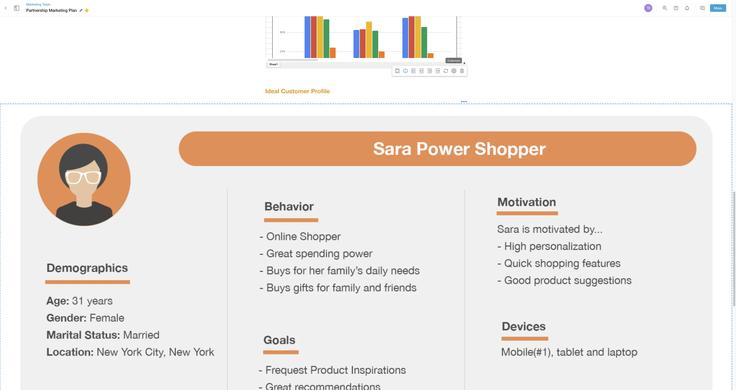 Task type: describe. For each thing, give the bounding box(es) containing it.
more button
[[710, 4, 726, 12]]

tb
[[647, 6, 650, 10]]

team
[[42, 2, 50, 6]]

marketing inside marketing team link
[[26, 2, 41, 6]]

profile
[[311, 88, 330, 95]]

customize
[[448, 59, 460, 62]]

marketing team
[[26, 2, 50, 6]]

1 vertical spatial marketing
[[49, 8, 68, 13]]



Task type: vqa. For each thing, say whether or not it's contained in the screenshot.
Tooltip at the top of page
no



Task type: locate. For each thing, give the bounding box(es) containing it.
tb button
[[644, 3, 653, 13]]

remove favorite image
[[84, 7, 90, 13]]

1 horizontal spatial marketing
[[49, 8, 68, 13]]

ideal
[[265, 88, 279, 95]]

customize tooltip
[[446, 54, 462, 67]]

customer
[[281, 88, 309, 95]]

marketing team link
[[26, 2, 91, 7]]

more
[[714, 6, 722, 10]]

marketing down marketing team link
[[49, 8, 68, 13]]

0 vertical spatial marketing
[[26, 2, 41, 6]]

plan
[[69, 8, 77, 13]]

ideal customer profile
[[265, 88, 330, 95]]

partnership
[[26, 8, 48, 13]]

marketing up partnership
[[26, 2, 41, 6]]

partnership marketing plan
[[26, 8, 77, 13]]

marketing
[[26, 2, 41, 6], [49, 8, 68, 13]]

0 horizontal spatial marketing
[[26, 2, 41, 6]]



